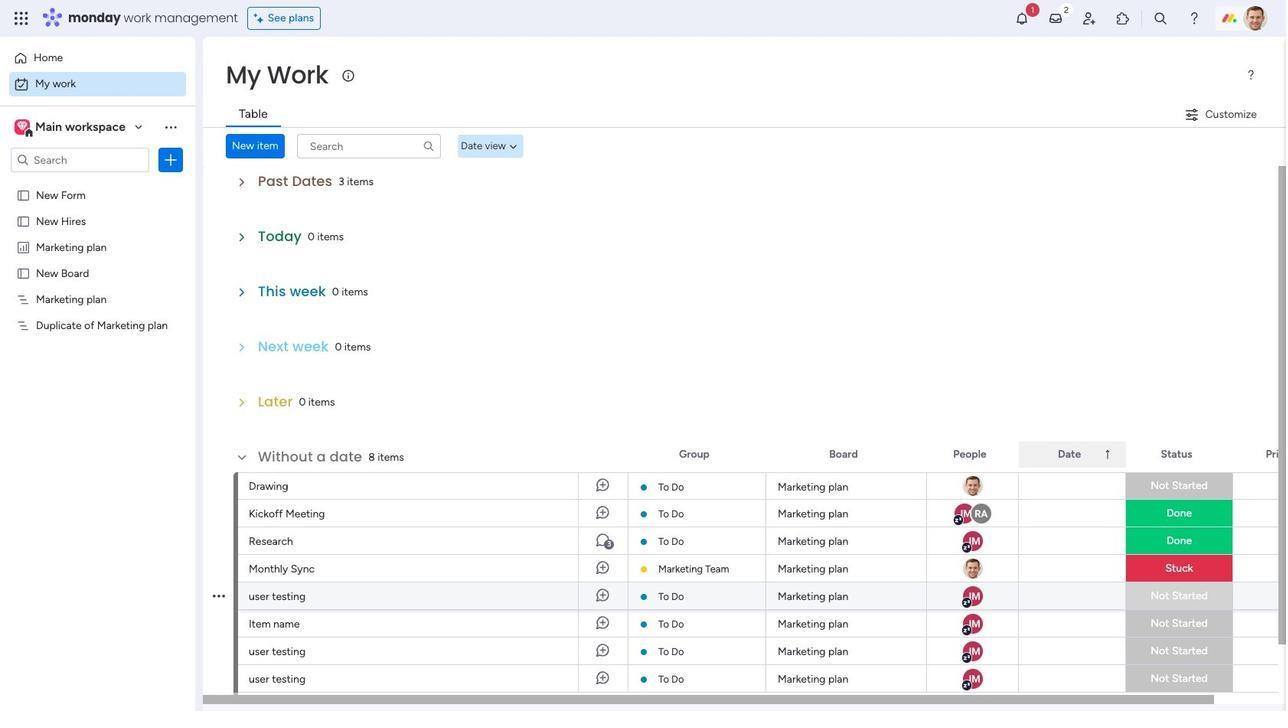 Task type: describe. For each thing, give the bounding box(es) containing it.
1 public board image from the top
[[16, 188, 31, 202]]

2 public board image from the top
[[16, 214, 31, 228]]

help image
[[1187, 11, 1203, 26]]

2 image
[[1060, 1, 1074, 18]]

terry turtle image
[[1244, 6, 1269, 31]]

2 vertical spatial option
[[0, 181, 195, 184]]

menu image
[[1246, 69, 1258, 81]]

workspace options image
[[163, 119, 178, 135]]

workspace selection element
[[15, 118, 128, 138]]

invite members image
[[1082, 11, 1098, 26]]

sort image
[[1102, 449, 1115, 461]]

select product image
[[14, 11, 29, 26]]

monday marketplace image
[[1116, 11, 1131, 26]]

public dashboard image
[[16, 240, 31, 254]]

search everything image
[[1154, 11, 1169, 26]]

options image
[[163, 152, 178, 168]]



Task type: locate. For each thing, give the bounding box(es) containing it.
options image
[[213, 577, 225, 616]]

workspace image
[[15, 119, 30, 136], [17, 119, 27, 136]]

0 vertical spatial option
[[9, 46, 186, 70]]

public board image
[[16, 188, 31, 202], [16, 214, 31, 228], [16, 266, 31, 280]]

Search in workspace field
[[32, 151, 128, 169]]

column header
[[1020, 442, 1127, 468]]

1 vertical spatial public board image
[[16, 214, 31, 228]]

1 workspace image from the left
[[15, 119, 30, 136]]

1 vertical spatial option
[[9, 72, 186, 97]]

search image
[[423, 140, 435, 152]]

Filter dashboard by text search field
[[297, 134, 441, 159]]

1 image
[[1026, 1, 1040, 18]]

see plans image
[[254, 10, 268, 27]]

list box
[[0, 179, 195, 545]]

0 vertical spatial public board image
[[16, 188, 31, 202]]

None search field
[[297, 134, 441, 159]]

notifications image
[[1015, 11, 1030, 26]]

update feed image
[[1049, 11, 1064, 26]]

2 workspace image from the left
[[17, 119, 27, 136]]

2 vertical spatial public board image
[[16, 266, 31, 280]]

tab
[[226, 103, 281, 127]]

3 public board image from the top
[[16, 266, 31, 280]]

option
[[9, 46, 186, 70], [9, 72, 186, 97], [0, 181, 195, 184]]



Task type: vqa. For each thing, say whether or not it's contained in the screenshot.
1st Public board image from the bottom of the page
yes



